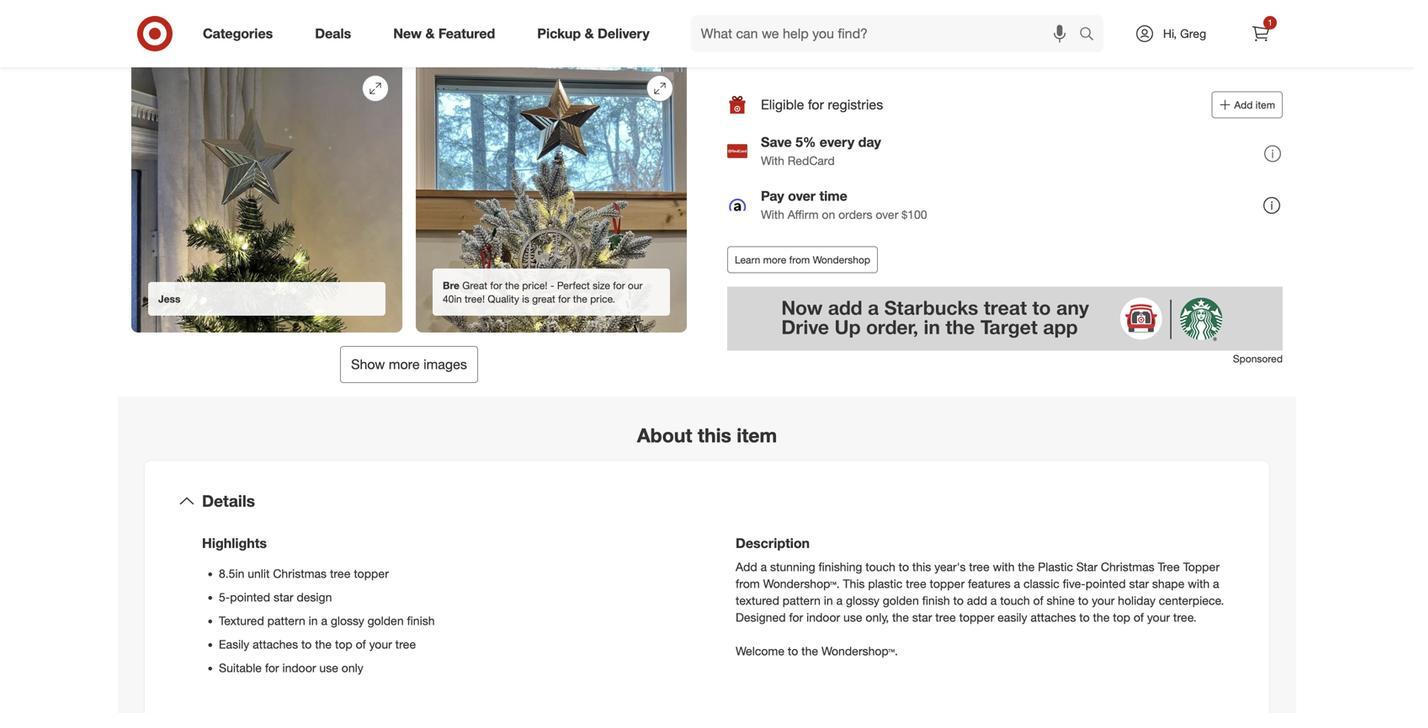 Task type: describe. For each thing, give the bounding box(es) containing it.
suitable
[[219, 660, 262, 675]]

shine
[[1047, 593, 1075, 608]]

this inside button
[[194, 18, 212, 33]]

orders
[[839, 207, 873, 222]]

size
[[593, 279, 610, 292]]

plastic
[[1038, 559, 1073, 574]]

jess
[[158, 292, 181, 305]]

unlit
[[248, 566, 270, 581]]

0 horizontal spatial use
[[319, 660, 338, 675]]

more for images
[[389, 356, 420, 372]]

topper down year's
[[930, 576, 965, 591]]

about
[[637, 423, 692, 447]]

christmas inside add a stunning finishing touch to this year's tree with the plastic star christmas tree topper from wondershop™. this plastic tree topper features a classic five-pointed star shape with a textured pattern in a glossy golden finish to add a touch of shine to your holiday centerpiece. designed for indoor use only, the star tree topper easily attaches to the top of your tree.
[[1101, 559, 1155, 574]]

tree up the design on the left of page
[[330, 566, 351, 581]]

categories
[[203, 25, 273, 42]]

categories link
[[189, 15, 294, 52]]

redcard
[[788, 153, 835, 168]]

1 vertical spatial over
[[876, 207, 899, 222]]

see for see it in your space
[[357, 18, 378, 33]]

2 horizontal spatial star
[[1129, 576, 1149, 591]]

in inside add a stunning finishing touch to this year's tree with the plastic star christmas tree topper from wondershop™. this plastic tree topper features a classic five-pointed star shape with a textured pattern in a glossy golden finish to add a touch of shine to your holiday centerpiece. designed for indoor use only, the star tree topper easily attaches to the top of your tree.
[[824, 593, 833, 608]]

easily
[[998, 610, 1027, 625]]

0 horizontal spatial golden
[[368, 613, 404, 628]]

designed
[[736, 610, 786, 625]]

add for add a stunning finishing touch to this year's tree with the plastic star christmas tree topper from wondershop™. this plastic tree topper features a classic five-pointed star shape with a textured pattern in a glossy golden finish to add a touch of shine to your holiday centerpiece. designed for indoor use only, the star tree topper easily attaches to the top of your tree.
[[736, 559, 757, 574]]

year's
[[935, 559, 966, 574]]

pickup & delivery
[[537, 25, 650, 42]]

new & featured link
[[379, 15, 516, 52]]

learn
[[735, 254, 760, 266]]

advertisement region
[[727, 287, 1283, 351]]

see it in your space button
[[321, 0, 497, 48]]

a down finishing
[[836, 593, 843, 608]]

item inside "button"
[[1256, 99, 1275, 111]]

& for pickup
[[585, 25, 594, 42]]

learn more from wondershop
[[735, 254, 870, 266]]

registries
[[828, 97, 883, 113]]

eligible
[[761, 97, 804, 113]]

-
[[550, 279, 554, 292]]

0 horizontal spatial christmas
[[273, 566, 327, 581]]

price!
[[522, 279, 548, 292]]

finish inside add a stunning finishing touch to this year's tree with the plastic star christmas tree topper from wondershop™. this plastic tree topper features a classic five-pointed star shape with a textured pattern in a glossy golden finish to add a touch of shine to your holiday centerpiece. designed for indoor use only, the star tree topper easily attaches to the top of your tree.
[[922, 593, 950, 608]]

add
[[967, 593, 987, 608]]

indoor inside add a stunning finishing touch to this year's tree with the plastic star christmas tree topper from wondershop™. this plastic tree topper features a classic five-pointed star shape with a textured pattern in a glossy golden finish to add a touch of shine to your holiday centerpiece. designed for indoor use only, the star tree topper easily attaches to the top of your tree.
[[807, 610, 840, 625]]

hi,
[[1163, 26, 1177, 41]]

1 vertical spatial wondershop™.
[[822, 643, 898, 658]]

centerpiece.
[[1159, 593, 1224, 608]]

delivery
[[598, 25, 650, 42]]

easily
[[219, 637, 249, 651]]

1 link
[[1243, 15, 1280, 52]]

images
[[424, 356, 467, 372]]

$100
[[902, 207, 927, 222]]

for down the perfect
[[558, 292, 570, 305]]

the up classic
[[1018, 559, 1035, 574]]

welcome to the wondershop™.
[[736, 643, 898, 658]]

our
[[628, 279, 643, 292]]

featured
[[438, 25, 495, 42]]

8.5in
[[219, 566, 244, 581]]

welcome
[[736, 643, 785, 658]]

photo from jess, 5 of 9 image
[[131, 61, 402, 332]]

deals link
[[301, 15, 372, 52]]

image gallery element
[[131, 0, 687, 383]]

use inside add a stunning finishing touch to this year's tree with the plastic star christmas tree topper from wondershop™. this plastic tree topper features a classic five-pointed star shape with a textured pattern in a glossy golden finish to add a touch of shine to your holiday centerpiece. designed for indoor use only, the star tree topper easily attaches to the top of your tree.
[[844, 610, 862, 625]]

3d
[[254, 18, 269, 33]]

see this item in 3d button
[[131, 0, 308, 48]]

quality
[[488, 292, 519, 305]]

a down description
[[761, 559, 767, 574]]

a right add
[[991, 593, 997, 608]]

tree down textured pattern in a glossy golden finish
[[395, 637, 416, 651]]

with inside save 5% every day with redcard
[[761, 153, 785, 168]]

0 horizontal spatial pattern
[[267, 613, 305, 628]]

on
[[822, 207, 835, 222]]

in right it in the top left of the page
[[391, 18, 400, 33]]

details
[[202, 491, 255, 511]]

from inside add a stunning finishing touch to this year's tree with the plastic star christmas tree topper from wondershop™. this plastic tree topper features a classic five-pointed star shape with a textured pattern in a glossy golden finish to add a touch of shine to your holiday centerpiece. designed for indoor use only, the star tree topper easily attaches to the top of your tree.
[[736, 576, 760, 591]]

design
[[297, 590, 332, 604]]

topper up textured pattern in a glossy golden finish
[[354, 566, 389, 581]]

show
[[351, 356, 385, 372]]

the down star
[[1093, 610, 1110, 625]]

your down textured pattern in a glossy golden finish
[[369, 637, 392, 651]]

plan
[[528, 18, 551, 33]]

add item
[[1234, 99, 1275, 111]]

8.5in unlit christmas tree topper
[[219, 566, 389, 581]]

show more images
[[351, 356, 467, 372]]

easily attaches to the top of your tree
[[219, 637, 416, 651]]

in left the 3d at the top
[[242, 18, 251, 33]]

tree up features
[[969, 559, 990, 574]]

suitable for indoor use only
[[219, 660, 363, 675]]

the up quality
[[505, 279, 519, 292]]

tree!
[[465, 292, 485, 305]]

for inside add a stunning finishing touch to this year's tree with the plastic star christmas tree topper from wondershop™. this plastic tree topper features a classic five-pointed star shape with a textured pattern in a glossy golden finish to add a touch of shine to your holiday centerpiece. designed for indoor use only, the star tree topper easily attaches to the top of your tree.
[[789, 610, 803, 625]]

item inside button
[[647, 18, 669, 33]]

only
[[342, 660, 363, 675]]

for left "our"
[[613, 279, 625, 292]]

0 horizontal spatial star
[[274, 590, 293, 604]]

see this item in 3d
[[170, 18, 269, 33]]

0 vertical spatial over
[[788, 188, 816, 204]]

for up quality
[[490, 279, 502, 292]]

1 horizontal spatial touch
[[1000, 593, 1030, 608]]

for right 'suitable'
[[265, 660, 279, 675]]

perfect
[[557, 279, 590, 292]]

from inside button
[[789, 254, 810, 266]]

tree.
[[1173, 610, 1197, 625]]

great
[[532, 292, 555, 305]]

0 horizontal spatial pointed
[[230, 590, 270, 604]]

your inside button
[[403, 18, 426, 33]]

show more images button
[[340, 346, 478, 383]]

the down the perfect
[[573, 292, 587, 305]]

this inside button
[[625, 18, 643, 33]]

pattern inside add a stunning finishing touch to this year's tree with the plastic star christmas tree topper from wondershop™. this plastic tree topper features a classic five-pointed star shape with a textured pattern in a glossy golden finish to add a touch of shine to your holiday centerpiece. designed for indoor use only, the star tree topper easily attaches to the top of your tree.
[[783, 593, 821, 608]]

tree right plastic on the bottom right of page
[[906, 576, 927, 591]]

glossy inside add a stunning finishing touch to this year's tree with the plastic star christmas tree topper from wondershop™. this plastic tree topper features a classic five-pointed star shape with a textured pattern in a glossy golden finish to add a touch of shine to your holiday centerpiece. designed for indoor use only, the star tree topper easily attaches to the top of your tree.
[[846, 593, 880, 608]]

0 vertical spatial touch
[[866, 559, 895, 574]]

attaches inside add a stunning finishing touch to this year's tree with the plastic star christmas tree topper from wondershop™. this plastic tree topper features a classic five-pointed star shape with a textured pattern in a glossy golden finish to add a touch of shine to your holiday centerpiece. designed for indoor use only, the star tree topper easily attaches to the top of your tree.
[[1031, 610, 1076, 625]]

add a stunning finishing touch to this year's tree with the plastic star christmas tree topper from wondershop™. this plastic tree topper features a classic five-pointed star shape with a textured pattern in a glossy golden finish to add a touch of shine to your holiday centerpiece. designed for indoor use only, the star tree topper easily attaches to the top of your tree.
[[736, 559, 1224, 625]]

1 vertical spatial indoor
[[282, 660, 316, 675]]

a inside button
[[555, 18, 561, 33]]

features
[[968, 576, 1011, 591]]

plastic
[[868, 576, 903, 591]]

in down the design on the left of page
[[309, 613, 318, 628]]

topper
[[1183, 559, 1220, 574]]



Task type: locate. For each thing, give the bounding box(es) containing it.
wondershop™. down stunning
[[763, 576, 840, 591]]

more inside show more images button
[[389, 356, 420, 372]]

0 vertical spatial glossy
[[846, 593, 880, 608]]

1 vertical spatial with
[[761, 207, 785, 222]]

2 space from the left
[[564, 18, 596, 33]]

in down finishing
[[824, 593, 833, 608]]

more right show
[[389, 356, 420, 372]]

of down classic
[[1033, 593, 1044, 608]]

see it in your space
[[357, 18, 461, 33]]

search button
[[1072, 15, 1112, 56]]

indoor
[[807, 610, 840, 625], [282, 660, 316, 675]]

2 with from the top
[[761, 207, 785, 222]]

of up only
[[356, 637, 366, 651]]

top inside add a stunning finishing touch to this year's tree with the plastic star christmas tree topper from wondershop™. this plastic tree topper features a classic five-pointed star shape with a textured pattern in a glossy golden finish to add a touch of shine to your holiday centerpiece. designed for indoor use only, the star tree topper easily attaches to the top of your tree.
[[1113, 610, 1131, 625]]

add down 1 link
[[1234, 99, 1253, 111]]

& for new
[[426, 25, 435, 42]]

details button
[[158, 474, 1256, 528]]

1 horizontal spatial pattern
[[783, 593, 821, 608]]

a right the plan on the top of the page
[[555, 18, 561, 33]]

star left the design on the left of page
[[274, 590, 293, 604]]

pointed down star
[[1086, 576, 1126, 591]]

0 horizontal spatial top
[[335, 637, 352, 651]]

pickup
[[537, 25, 581, 42]]

1 horizontal spatial attaches
[[1031, 610, 1076, 625]]

this
[[843, 576, 865, 591]]

1 horizontal spatial add
[[1234, 99, 1253, 111]]

0 horizontal spatial with
[[599, 18, 621, 33]]

use left only
[[319, 660, 338, 675]]

0 horizontal spatial see
[[170, 18, 190, 33]]

from up the textured
[[736, 576, 760, 591]]

5-
[[219, 590, 230, 604]]

tree down year's
[[935, 610, 956, 625]]

0 vertical spatial more
[[763, 254, 786, 266]]

greg
[[1180, 26, 1206, 41]]

description
[[736, 535, 810, 551]]

over left $100
[[876, 207, 899, 222]]

a left classic
[[1014, 576, 1020, 591]]

only,
[[866, 610, 889, 625]]

more
[[763, 254, 786, 266], [389, 356, 420, 372]]

2 vertical spatial of
[[356, 637, 366, 651]]

0 horizontal spatial indoor
[[282, 660, 316, 675]]

see left categories
[[170, 18, 190, 33]]

star
[[1129, 576, 1149, 591], [274, 590, 293, 604], [912, 610, 932, 625]]

0 horizontal spatial over
[[788, 188, 816, 204]]

your left tree.
[[1147, 610, 1170, 625]]

1 horizontal spatial star
[[912, 610, 932, 625]]

see left it in the top left of the page
[[357, 18, 378, 33]]

wondershop
[[813, 254, 870, 266]]

with down save
[[761, 153, 785, 168]]

1 horizontal spatial indoor
[[807, 610, 840, 625]]

your right it in the top left of the page
[[403, 18, 426, 33]]

1 horizontal spatial finish
[[922, 593, 950, 608]]

topper down add
[[959, 610, 994, 625]]

2 horizontal spatial of
[[1134, 610, 1144, 625]]

1 see from the left
[[170, 18, 190, 33]]

hi, greg
[[1163, 26, 1206, 41]]

0 vertical spatial attaches
[[1031, 610, 1076, 625]]

from left wondershop
[[789, 254, 810, 266]]

over up affirm
[[788, 188, 816, 204]]

with down pay in the top right of the page
[[761, 207, 785, 222]]

0 vertical spatial finish
[[922, 593, 950, 608]]

1 vertical spatial glossy
[[331, 613, 364, 628]]

to
[[899, 559, 909, 574], [953, 593, 964, 608], [1078, 593, 1089, 608], [1079, 610, 1090, 625], [301, 637, 312, 651], [788, 643, 798, 658]]

1 vertical spatial add
[[736, 559, 757, 574]]

1 vertical spatial use
[[319, 660, 338, 675]]

2 see from the left
[[357, 18, 378, 33]]

add inside "button"
[[1234, 99, 1253, 111]]

1 horizontal spatial over
[[876, 207, 899, 222]]

golden inside add a stunning finishing touch to this year's tree with the plastic star christmas tree topper from wondershop™. this plastic tree topper features a classic five-pointed star shape with a textured pattern in a glossy golden finish to add a touch of shine to your holiday centerpiece. designed for indoor use only, the star tree topper easily attaches to the top of your tree.
[[883, 593, 919, 608]]

attaches up suitable for indoor use only
[[253, 637, 298, 651]]

pattern down 5-pointed star design
[[267, 613, 305, 628]]

pointed inside add a stunning finishing touch to this year's tree with the plastic star christmas tree topper from wondershop™. this plastic tree topper features a classic five-pointed star shape with a textured pattern in a glossy golden finish to add a touch of shine to your holiday centerpiece. designed for indoor use only, the star tree topper easily attaches to the top of your tree.
[[1086, 576, 1126, 591]]

top up only
[[335, 637, 352, 651]]

great
[[462, 279, 487, 292]]

star right 'only,'
[[912, 610, 932, 625]]

1 vertical spatial top
[[335, 637, 352, 651]]

2 & from the left
[[585, 25, 594, 42]]

1
[[1268, 17, 1273, 28]]

finish
[[922, 593, 950, 608], [407, 613, 435, 628]]

new & featured
[[393, 25, 495, 42]]

0 vertical spatial with
[[599, 18, 621, 33]]

of down holiday
[[1134, 610, 1144, 625]]

2 vertical spatial with
[[1188, 576, 1210, 591]]

christmas up the design on the left of page
[[273, 566, 327, 581]]

pay over time with affirm on orders over $100
[[761, 188, 927, 222]]

0 vertical spatial of
[[1033, 593, 1044, 608]]

1 horizontal spatial from
[[789, 254, 810, 266]]

finishing
[[819, 559, 862, 574]]

price.
[[590, 292, 615, 305]]

0 vertical spatial pattern
[[783, 593, 821, 608]]

1 horizontal spatial use
[[844, 610, 862, 625]]

for right designed in the bottom of the page
[[789, 610, 803, 625]]

0 horizontal spatial touch
[[866, 559, 895, 574]]

it
[[381, 18, 387, 33]]

for right eligible
[[808, 97, 824, 113]]

pattern
[[783, 593, 821, 608], [267, 613, 305, 628]]

for
[[808, 97, 824, 113], [490, 279, 502, 292], [613, 279, 625, 292], [558, 292, 570, 305], [789, 610, 803, 625], [265, 660, 279, 675]]

1 vertical spatial touch
[[1000, 593, 1030, 608]]

wondershop™.
[[763, 576, 840, 591], [822, 643, 898, 658]]

1 vertical spatial finish
[[407, 613, 435, 628]]

a up easily attaches to the top of your tree at the left bottom of page
[[321, 613, 327, 628]]

bre
[[443, 279, 460, 292]]

learn more from wondershop button
[[727, 246, 878, 273]]

wondershop™. inside add a stunning finishing touch to this year's tree with the plastic star christmas tree topper from wondershop™. this plastic tree topper features a classic five-pointed star shape with a textured pattern in a glossy golden finish to add a touch of shine to your holiday centerpiece. designed for indoor use only, the star tree topper easily attaches to the top of your tree.
[[763, 576, 840, 591]]

1 & from the left
[[426, 25, 435, 42]]

wondershop™. down 'only,'
[[822, 643, 898, 658]]

1 vertical spatial with
[[993, 559, 1015, 574]]

0 vertical spatial use
[[844, 610, 862, 625]]

1 horizontal spatial top
[[1113, 610, 1131, 625]]

over
[[788, 188, 816, 204], [876, 207, 899, 222]]

about this item
[[637, 423, 777, 447]]

stunning
[[770, 559, 815, 574]]

1 vertical spatial attaches
[[253, 637, 298, 651]]

0 horizontal spatial add
[[736, 559, 757, 574]]

glossy down the this at the right bottom of page
[[846, 593, 880, 608]]

the right welcome
[[802, 643, 818, 658]]

space inside button
[[429, 18, 461, 33]]

indoor down easily attaches to the top of your tree at the left bottom of page
[[282, 660, 316, 675]]

use left 'only,'
[[844, 610, 862, 625]]

of
[[1033, 593, 1044, 608], [1134, 610, 1144, 625], [356, 637, 366, 651]]

1 horizontal spatial glossy
[[846, 593, 880, 608]]

item
[[216, 18, 239, 33], [647, 18, 669, 33], [1256, 99, 1275, 111], [737, 423, 777, 447]]

0 vertical spatial with
[[761, 153, 785, 168]]

0 horizontal spatial finish
[[407, 613, 435, 628]]

topper
[[354, 566, 389, 581], [930, 576, 965, 591], [959, 610, 994, 625]]

1 horizontal spatial see
[[357, 18, 378, 33]]

0 vertical spatial wondershop™.
[[763, 576, 840, 591]]

with inside pay over time with affirm on orders over $100
[[761, 207, 785, 222]]

christmas
[[1101, 559, 1155, 574], [273, 566, 327, 581]]

attaches down shine
[[1031, 610, 1076, 625]]

pointed down unlit
[[230, 590, 270, 604]]

0 horizontal spatial &
[[426, 25, 435, 42]]

1 horizontal spatial of
[[1033, 593, 1044, 608]]

1 vertical spatial of
[[1134, 610, 1144, 625]]

0 vertical spatial golden
[[883, 593, 919, 608]]

0 horizontal spatial attaches
[[253, 637, 298, 651]]

5-pointed star design
[[219, 590, 332, 604]]

with
[[599, 18, 621, 33], [993, 559, 1015, 574], [1188, 576, 1210, 591]]

a down topper
[[1213, 576, 1219, 591]]

0 horizontal spatial from
[[736, 576, 760, 591]]

1 horizontal spatial more
[[763, 254, 786, 266]]

touch up the easily
[[1000, 593, 1030, 608]]

plan a space with this item
[[528, 18, 669, 33]]

see
[[170, 18, 190, 33], [357, 18, 378, 33]]

1 horizontal spatial christmas
[[1101, 559, 1155, 574]]

1 vertical spatial pattern
[[267, 613, 305, 628]]

pickup & delivery link
[[523, 15, 671, 52]]

search
[[1072, 27, 1112, 43]]

touch up plastic on the bottom right of page
[[866, 559, 895, 574]]

star
[[1076, 559, 1098, 574]]

with
[[761, 153, 785, 168], [761, 207, 785, 222]]

& right pickup
[[585, 25, 594, 42]]

great for the price! - perfect size for our 40in tree! quality is great for the price.
[[443, 279, 643, 305]]

the down textured pattern in a glossy golden finish
[[315, 637, 332, 651]]

1 vertical spatial from
[[736, 576, 760, 591]]

classic
[[1024, 576, 1060, 591]]

more for from
[[763, 254, 786, 266]]

1 space from the left
[[429, 18, 461, 33]]

pattern down stunning
[[783, 593, 821, 608]]

eligible for registries
[[761, 97, 883, 113]]

holiday
[[1118, 593, 1156, 608]]

& right new
[[426, 25, 435, 42]]

1 horizontal spatial space
[[564, 18, 596, 33]]

add
[[1234, 99, 1253, 111], [736, 559, 757, 574]]

tree
[[969, 559, 990, 574], [330, 566, 351, 581], [906, 576, 927, 591], [935, 610, 956, 625], [395, 637, 416, 651]]

What can we help you find? suggestions appear below search field
[[691, 15, 1083, 52]]

1 horizontal spatial &
[[585, 25, 594, 42]]

your left holiday
[[1092, 593, 1115, 608]]

0 vertical spatial top
[[1113, 610, 1131, 625]]

add down description
[[736, 559, 757, 574]]

space inside button
[[564, 18, 596, 33]]

shape
[[1152, 576, 1185, 591]]

more right learn
[[763, 254, 786, 266]]

item inside button
[[216, 18, 239, 33]]

add item button
[[1212, 92, 1283, 118]]

1 horizontal spatial pointed
[[1086, 576, 1126, 591]]

day
[[858, 134, 881, 150]]

golden down plastic on the bottom right of page
[[883, 593, 919, 608]]

is
[[522, 292, 529, 305]]

0 vertical spatial from
[[789, 254, 810, 266]]

1 vertical spatial golden
[[368, 613, 404, 628]]

every
[[820, 134, 855, 150]]

tree
[[1158, 559, 1180, 574]]

glossy
[[846, 593, 880, 608], [331, 613, 364, 628]]

0 horizontal spatial glossy
[[331, 613, 364, 628]]

1 vertical spatial more
[[389, 356, 420, 372]]

5%
[[796, 134, 816, 150]]

save 5% every day with redcard
[[761, 134, 881, 168]]

deals
[[315, 25, 351, 42]]

0 vertical spatial add
[[1234, 99, 1253, 111]]

photo from bre, 6 of 9 image
[[416, 61, 687, 332]]

1 horizontal spatial with
[[993, 559, 1015, 574]]

time
[[819, 188, 848, 204]]

golden up easily attaches to the top of your tree at the left bottom of page
[[368, 613, 404, 628]]

star up holiday
[[1129, 576, 1149, 591]]

see for see this item in 3d
[[170, 18, 190, 33]]

plan a space with this item button
[[511, 0, 687, 48]]

0 horizontal spatial of
[[356, 637, 366, 651]]

the right 'only,'
[[892, 610, 909, 625]]

add for add item
[[1234, 99, 1253, 111]]

this inside add a stunning finishing touch to this year's tree with the plastic star christmas tree topper from wondershop™. this plastic tree topper features a classic five-pointed star shape with a textured pattern in a glossy golden finish to add a touch of shine to your holiday centerpiece. designed for indoor use only, the star tree topper easily attaches to the top of your tree.
[[912, 559, 931, 574]]

textured pattern in a glossy golden finish
[[219, 613, 435, 628]]

attaches
[[1031, 610, 1076, 625], [253, 637, 298, 651]]

0 horizontal spatial more
[[389, 356, 420, 372]]

0 vertical spatial indoor
[[807, 610, 840, 625]]

40in
[[443, 292, 462, 305]]

affirm
[[788, 207, 819, 222]]

new
[[393, 25, 422, 42]]

christmas up holiday
[[1101, 559, 1155, 574]]

top down holiday
[[1113, 610, 1131, 625]]

your
[[403, 18, 426, 33], [1092, 593, 1115, 608], [1147, 610, 1170, 625], [369, 637, 392, 651]]

glossy up easily attaches to the top of your tree at the left bottom of page
[[331, 613, 364, 628]]

textured
[[736, 593, 779, 608]]

with inside button
[[599, 18, 621, 33]]

1 horizontal spatial golden
[[883, 593, 919, 608]]

indoor up welcome to the wondershop™. in the bottom of the page
[[807, 610, 840, 625]]

more inside "learn more from wondershop" button
[[763, 254, 786, 266]]

2 horizontal spatial with
[[1188, 576, 1210, 591]]

sponsored
[[1233, 352, 1283, 365]]

0 horizontal spatial space
[[429, 18, 461, 33]]

add inside add a stunning finishing touch to this year's tree with the plastic star christmas tree topper from wondershop™. this plastic tree topper features a classic five-pointed star shape with a textured pattern in a glossy golden finish to add a touch of shine to your holiday centerpiece. designed for indoor use only, the star tree topper easily attaches to the top of your tree.
[[736, 559, 757, 574]]

textured
[[219, 613, 264, 628]]

1 with from the top
[[761, 153, 785, 168]]



Task type: vqa. For each thing, say whether or not it's contained in the screenshot.
4
no



